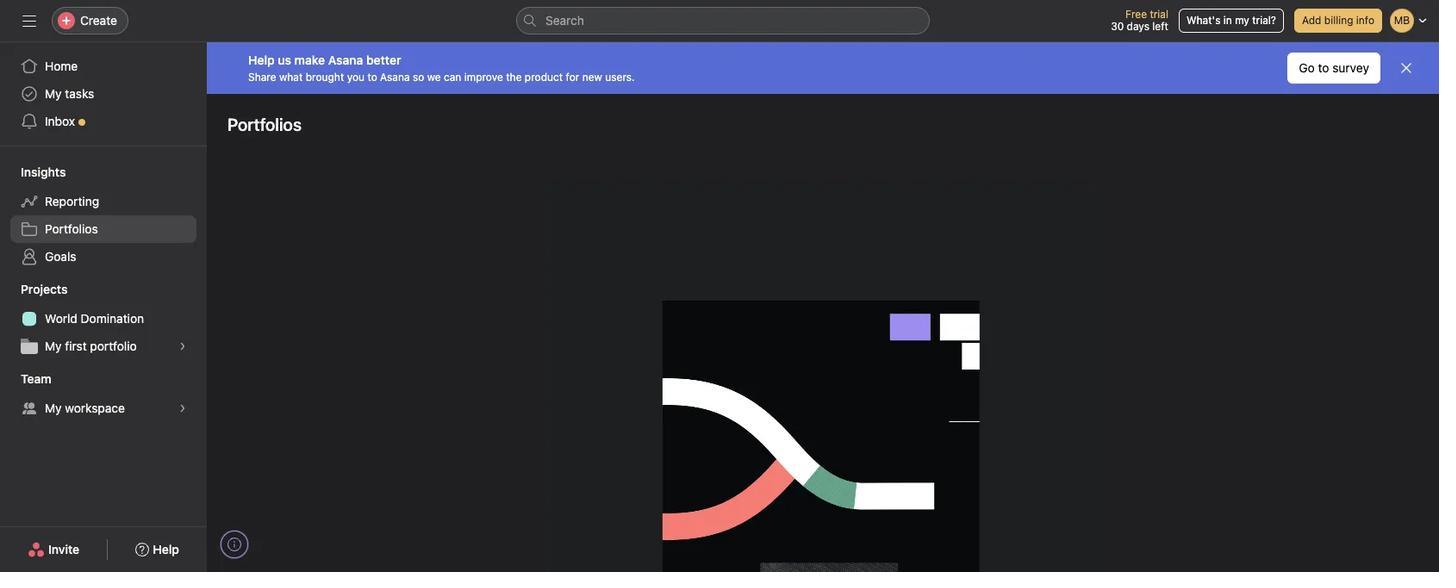 Task type: locate. For each thing, give the bounding box(es) containing it.
my inside my tasks link
[[45, 86, 62, 101]]

0 vertical spatial my
[[45, 86, 62, 101]]

projects button
[[0, 281, 68, 298]]

dismiss image
[[1400, 61, 1414, 75]]

in
[[1224, 14, 1232, 27]]

my for my first portfolio
[[45, 339, 62, 353]]

help
[[248, 52, 275, 67], [153, 542, 179, 557]]

portfolios down share
[[228, 115, 302, 134]]

my left first in the left of the page
[[45, 339, 62, 353]]

1 horizontal spatial help
[[248, 52, 275, 67]]

my left tasks
[[45, 86, 62, 101]]

trial?
[[1253, 14, 1276, 27]]

0 horizontal spatial to
[[368, 70, 377, 83]]

0 vertical spatial portfolios
[[228, 115, 302, 134]]

world domination
[[45, 311, 144, 326]]

1 vertical spatial portfolios
[[45, 222, 98, 236]]

portfolios link
[[10, 215, 197, 243]]

3 my from the top
[[45, 401, 62, 415]]

info
[[1357, 14, 1375, 27]]

asana
[[380, 70, 410, 83]]

1 horizontal spatial to
[[1318, 60, 1329, 75]]

billing
[[1325, 14, 1354, 27]]

can
[[444, 70, 461, 83]]

for
[[566, 70, 580, 83]]

0 horizontal spatial portfolios
[[45, 222, 98, 236]]

invite button
[[16, 534, 91, 565]]

see details, my first portfolio image
[[178, 341, 188, 352]]

free trial 30 days left
[[1111, 8, 1169, 33]]

to
[[1318, 60, 1329, 75], [368, 70, 377, 83]]

0 horizontal spatial help
[[153, 542, 179, 557]]

world domination link
[[10, 305, 197, 333]]

goals
[[45, 249, 76, 264]]

survey
[[1333, 60, 1370, 75]]

1 vertical spatial help
[[153, 542, 179, 557]]

banner
[[207, 42, 1439, 94]]

my inside my first portfolio link
[[45, 339, 62, 353]]

to right you
[[368, 70, 377, 83]]

add billing info button
[[1295, 9, 1383, 33]]

2 my from the top
[[45, 339, 62, 353]]

portfolios down "reporting"
[[45, 222, 98, 236]]

projects
[[21, 282, 68, 297]]

inbox link
[[10, 108, 197, 135]]

help inside help us make asana better share what brought you to asana so we can improve the product for new users.
[[248, 52, 275, 67]]

1 my from the top
[[45, 86, 62, 101]]

make
[[294, 52, 325, 67]]

see details, my workspace image
[[178, 403, 188, 414]]

my inside my workspace link
[[45, 401, 62, 415]]

brought
[[306, 70, 344, 83]]

workspace
[[65, 401, 125, 415]]

add
[[1302, 14, 1322, 27]]

my
[[45, 86, 62, 101], [45, 339, 62, 353], [45, 401, 62, 415]]

reporting
[[45, 194, 99, 209]]

help inside 'dropdown button'
[[153, 542, 179, 557]]

portfolios
[[228, 115, 302, 134], [45, 222, 98, 236]]

my tasks link
[[10, 80, 197, 108]]

insights
[[21, 165, 66, 179]]

to right go at the top right
[[1318, 60, 1329, 75]]

share
[[248, 70, 276, 83]]

domination
[[81, 311, 144, 326]]

0 vertical spatial help
[[248, 52, 275, 67]]

search button
[[516, 7, 930, 34]]

help us make asana better share what brought you to asana so we can improve the product for new users.
[[248, 52, 635, 83]]

add billing info
[[1302, 14, 1375, 27]]

trial
[[1150, 8, 1169, 21]]

new
[[582, 70, 602, 83]]

home
[[45, 59, 78, 73]]

my workspace
[[45, 401, 125, 415]]

2 vertical spatial my
[[45, 401, 62, 415]]

first
[[65, 339, 87, 353]]

my down team
[[45, 401, 62, 415]]

goals link
[[10, 243, 197, 271]]

free
[[1126, 8, 1147, 21]]

users.
[[605, 70, 635, 83]]

what's
[[1187, 14, 1221, 27]]

1 vertical spatial my
[[45, 339, 62, 353]]



Task type: vqa. For each thing, say whether or not it's contained in the screenshot.
FIELD
no



Task type: describe. For each thing, give the bounding box(es) containing it.
home link
[[10, 53, 197, 80]]

create
[[80, 13, 117, 28]]

left
[[1153, 20, 1169, 33]]

my tasks
[[45, 86, 94, 101]]

help for help us make asana better share what brought you to asana so we can improve the product for new users.
[[248, 52, 275, 67]]

world
[[45, 311, 77, 326]]

the
[[506, 70, 522, 83]]

30
[[1111, 20, 1124, 33]]

my first portfolio
[[45, 339, 137, 353]]

what's in my trial? button
[[1179, 9, 1284, 33]]

product
[[525, 70, 563, 83]]

us
[[278, 52, 291, 67]]

go to survey
[[1299, 60, 1370, 75]]

invite
[[48, 542, 79, 557]]

my workspace link
[[10, 395, 197, 422]]

search
[[546, 13, 584, 28]]

days
[[1127, 20, 1150, 33]]

global element
[[0, 42, 207, 146]]

my for my tasks
[[45, 86, 62, 101]]

projects element
[[0, 274, 207, 364]]

improve
[[464, 70, 503, 83]]

insights element
[[0, 157, 207, 274]]

team
[[21, 371, 51, 386]]

reporting link
[[10, 188, 197, 215]]

go to survey button
[[1288, 53, 1381, 84]]

so
[[413, 70, 424, 83]]

hide sidebar image
[[22, 14, 36, 28]]

inbox
[[45, 114, 75, 128]]

to inside help us make asana better share what brought you to asana so we can improve the product for new users.
[[368, 70, 377, 83]]

you
[[347, 70, 365, 83]]

help button
[[124, 534, 190, 565]]

what's in my trial?
[[1187, 14, 1276, 27]]

banner containing help us make asana better
[[207, 42, 1439, 94]]

portfolios inside portfolios link
[[45, 222, 98, 236]]

portfolio
[[90, 339, 137, 353]]

search list box
[[516, 7, 930, 34]]

team button
[[0, 371, 51, 388]]

1 horizontal spatial portfolios
[[228, 115, 302, 134]]

go
[[1299, 60, 1315, 75]]

to inside button
[[1318, 60, 1329, 75]]

create button
[[52, 7, 128, 34]]

insights button
[[0, 164, 66, 181]]

teams element
[[0, 364, 207, 426]]

help for help
[[153, 542, 179, 557]]

we
[[427, 70, 441, 83]]

my first portfolio link
[[10, 333, 197, 360]]

my for my workspace
[[45, 401, 62, 415]]

my
[[1235, 14, 1250, 27]]

what
[[279, 70, 303, 83]]

tasks
[[65, 86, 94, 101]]

asana better
[[328, 52, 401, 67]]



